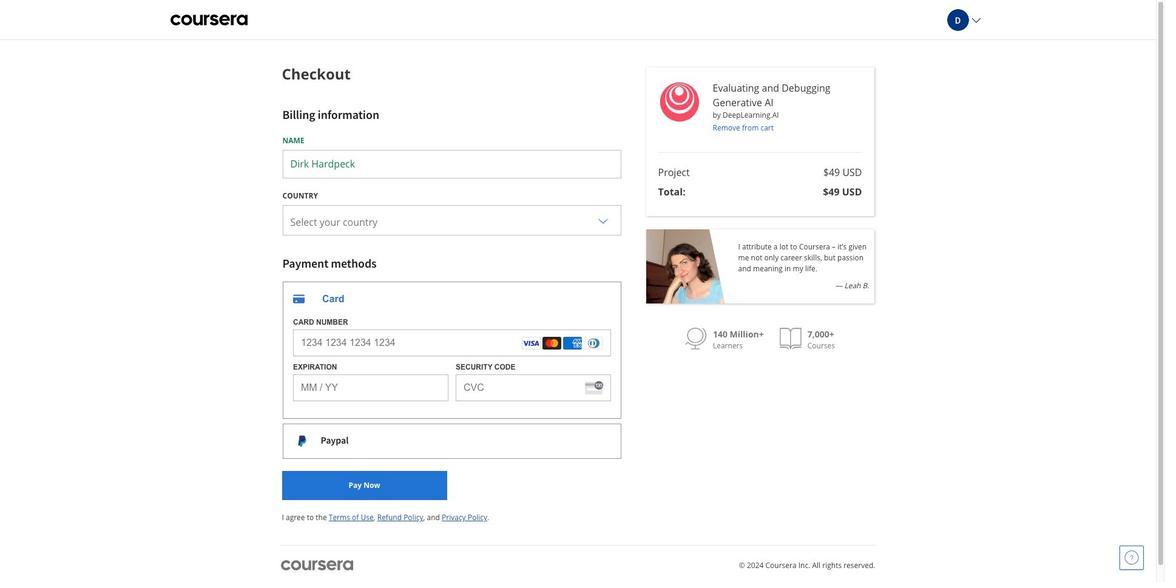 Task type: locate. For each thing, give the bounding box(es) containing it.
0 horizontal spatial site metric image
[[686, 328, 707, 350]]

0 horizontal spatial coursera image
[[170, 10, 247, 29]]

evaluating and debugging generative ai image
[[659, 81, 701, 123]]

0 vertical spatial coursera image
[[170, 10, 247, 29]]

help center image
[[1125, 551, 1140, 565]]

confirm payment details element
[[282, 61, 351, 87]]

coursera image
[[170, 10, 247, 29], [281, 561, 354, 571]]

main content
[[0, 61, 1157, 582]]

1 horizontal spatial coursera image
[[281, 561, 354, 571]]

1 horizontal spatial site metric image
[[780, 328, 802, 350]]

1 vertical spatial coursera image
[[281, 561, 354, 571]]

site metric image
[[686, 328, 707, 350], [780, 328, 802, 350]]



Task type: vqa. For each thing, say whether or not it's contained in the screenshot.
order
no



Task type: describe. For each thing, give the bounding box(es) containing it.
Enter your name text field
[[283, 150, 621, 179]]

2 site metric image from the left
[[780, 328, 802, 350]]

1 site metric image from the left
[[686, 328, 707, 350]]



